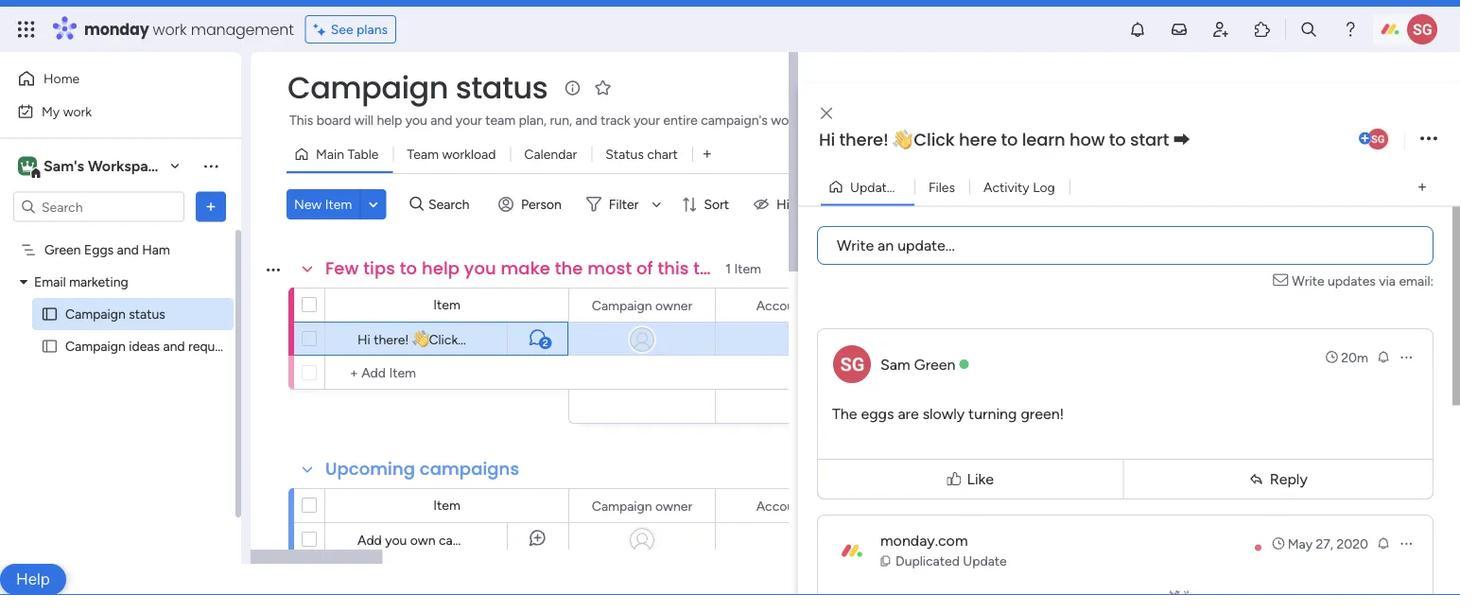 Task type: vqa. For each thing, say whether or not it's contained in the screenshot.
INVITE
no



Task type: locate. For each thing, give the bounding box(es) containing it.
like
[[968, 470, 994, 488]]

public board image
[[41, 305, 59, 323], [41, 337, 59, 355]]

1 account field from the top
[[752, 295, 812, 316]]

and right 'run,'
[[576, 112, 598, 128]]

1 horizontal spatial green
[[915, 355, 956, 373]]

hi down tips
[[358, 331, 371, 347]]

👋 up /
[[893, 128, 910, 152]]

campaign's
[[701, 112, 768, 128]]

public board image for campaign ideas and requests
[[41, 337, 59, 355]]

email:
[[1400, 272, 1434, 288]]

status up ideas
[[129, 306, 165, 322]]

1 horizontal spatial work
[[153, 18, 187, 40]]

2 down the few tips to help you make the most of this template :) field
[[543, 337, 548, 349]]

work right the monday
[[153, 18, 187, 40]]

start
[[1131, 128, 1170, 152], [583, 331, 611, 347]]

0 vertical spatial 2
[[912, 179, 920, 195]]

list box
[[0, 230, 241, 595]]

0 vertical spatial options image
[[202, 197, 220, 216]]

1 horizontal spatial start
[[1131, 128, 1170, 152]]

v2 search image
[[410, 194, 424, 215]]

2 account from the top
[[757, 498, 807, 514]]

campaign
[[288, 67, 448, 109], [592, 297, 653, 313], [65, 306, 126, 322], [65, 338, 126, 354], [592, 498, 653, 514]]

reminder image right 2020
[[1377, 535, 1392, 550]]

0 vertical spatial there!
[[840, 128, 889, 152]]

write updates via email:
[[1293, 272, 1434, 288]]

there! right in
[[840, 128, 889, 152]]

0 horizontal spatial campaign status
[[65, 306, 165, 322]]

1 horizontal spatial options image
[[1399, 536, 1415, 551]]

help for to
[[422, 256, 460, 281]]

click up + add item text field
[[429, 331, 458, 347]]

close image
[[821, 107, 833, 120]]

status inside list box
[[129, 306, 165, 322]]

reminder image right 20m
[[1377, 349, 1392, 364]]

0 horizontal spatial status
[[129, 306, 165, 322]]

add view image up "email:"
[[1419, 180, 1427, 194]]

1 vertical spatial reminder image
[[1377, 535, 1392, 550]]

green right sam
[[915, 355, 956, 373]]

team
[[407, 146, 439, 162]]

2 public board image from the top
[[41, 337, 59, 355]]

1 vertical spatial 2
[[543, 337, 548, 349]]

options image
[[202, 197, 220, 216], [1399, 536, 1415, 551]]

27,
[[1317, 535, 1334, 551]]

2 reminder image from the top
[[1377, 535, 1392, 550]]

campaign status up will
[[288, 67, 548, 109]]

0 horizontal spatial here
[[461, 331, 488, 347]]

2 owner from the top
[[656, 498, 693, 514]]

1 vertical spatial campaign status
[[65, 306, 165, 322]]

0 horizontal spatial how
[[539, 331, 564, 347]]

0 horizontal spatial help
[[377, 112, 402, 128]]

sam green image
[[1366, 127, 1391, 151]]

0 vertical spatial hi
[[819, 128, 836, 152]]

1 vertical spatial help
[[422, 256, 460, 281]]

1 campaign owner field from the top
[[587, 295, 697, 316]]

status up the team
[[456, 67, 548, 109]]

help right will
[[377, 112, 402, 128]]

1 vertical spatial status
[[129, 306, 165, 322]]

updates / 2 button
[[821, 172, 920, 202]]

may 27, 2020
[[1288, 535, 1369, 551]]

1 horizontal spatial campaign status
[[288, 67, 548, 109]]

1 vertical spatial options image
[[1399, 536, 1415, 551]]

help
[[377, 112, 402, 128], [422, 256, 460, 281]]

sam green link
[[881, 355, 956, 373]]

0 horizontal spatial start
[[583, 331, 611, 347]]

0 vertical spatial write
[[837, 236, 874, 254]]

2 vertical spatial item
[[434, 497, 461, 513]]

1 public board image from the top
[[41, 305, 59, 323]]

work for monday
[[153, 18, 187, 40]]

options image
[[1421, 126, 1438, 152], [1399, 349, 1415, 364]]

1 vertical spatial item
[[434, 297, 461, 313]]

board
[[317, 112, 351, 128]]

0 horizontal spatial add view image
[[704, 147, 711, 161]]

hi down close icon
[[819, 128, 836, 152]]

0 horizontal spatial green
[[44, 242, 81, 258]]

your
[[456, 112, 482, 128], [634, 112, 660, 128]]

there!
[[840, 128, 889, 152], [374, 331, 409, 347]]

1 horizontal spatial here
[[959, 128, 997, 152]]

0 vertical spatial owner
[[656, 297, 693, 313]]

few tips to help you make the most of this template :)
[[325, 256, 791, 281]]

1 vertical spatial there!
[[374, 331, 409, 347]]

1 vertical spatial you
[[464, 256, 497, 281]]

item for upcoming
[[434, 497, 461, 513]]

campaign owner for upcoming campaigns
[[592, 498, 693, 514]]

0 vertical spatial how
[[1070, 128, 1105, 152]]

1 horizontal spatial click
[[914, 128, 955, 152]]

track
[[601, 112, 631, 128]]

hi there! 👋  click here to learn how to start ➡️ up activity
[[819, 128, 1191, 152]]

owner
[[656, 297, 693, 313], [656, 498, 693, 514]]

0 horizontal spatial your
[[456, 112, 482, 128]]

entire
[[664, 112, 698, 128]]

plans
[[357, 21, 388, 37]]

here up + add item text field
[[461, 331, 488, 347]]

workspace options image
[[202, 156, 220, 175]]

1 campaign owner from the top
[[592, 297, 693, 313]]

this
[[658, 256, 689, 281]]

0 horizontal spatial 2
[[543, 337, 548, 349]]

work
[[153, 18, 187, 40], [63, 103, 92, 119]]

status
[[456, 67, 548, 109], [129, 306, 165, 322]]

0 vertical spatial ➡️
[[1174, 128, 1191, 152]]

workspace selection element
[[18, 155, 167, 179]]

Hi there! 👋  Click here to learn how to start ➡️ field
[[815, 128, 1356, 152]]

2 right /
[[912, 179, 920, 195]]

👋 up + add item text field
[[412, 331, 426, 347]]

show board description image
[[561, 79, 584, 97]]

1 account from the top
[[757, 297, 807, 313]]

workspace image
[[18, 156, 37, 176], [21, 156, 34, 176]]

workload
[[442, 146, 496, 162]]

most
[[588, 256, 632, 281]]

0 vertical spatial help
[[377, 112, 402, 128]]

0 horizontal spatial write
[[837, 236, 874, 254]]

write an update...
[[837, 236, 955, 254]]

options image right 2020
[[1399, 536, 1415, 551]]

write an update... button
[[817, 226, 1434, 264]]

person button
[[491, 189, 573, 220]]

you inside button
[[406, 112, 428, 128]]

update
[[963, 553, 1007, 569]]

owner for upcoming campaigns
[[656, 498, 693, 514]]

chart
[[647, 146, 678, 162]]

how
[[1070, 128, 1105, 152], [539, 331, 564, 347]]

1 horizontal spatial your
[[634, 112, 660, 128]]

you right add
[[385, 532, 407, 548]]

options image right 20m
[[1399, 349, 1415, 364]]

sam green image
[[1408, 14, 1438, 44]]

owner for few tips to help you make the most of this template :)
[[656, 297, 693, 313]]

1 horizontal spatial learn
[[1023, 128, 1066, 152]]

learn up log
[[1023, 128, 1066, 152]]

1 vertical spatial public board image
[[41, 337, 59, 355]]

activity log
[[984, 179, 1056, 195]]

an
[[878, 236, 894, 254]]

sam green
[[881, 355, 956, 373]]

1 vertical spatial learn
[[507, 331, 536, 347]]

1 horizontal spatial how
[[1070, 128, 1105, 152]]

write left updates
[[1293, 272, 1325, 288]]

write inside button
[[837, 236, 874, 254]]

1 vertical spatial work
[[63, 103, 92, 119]]

1 horizontal spatial hi there! 👋  click here to learn how to start ➡️
[[819, 128, 1191, 152]]

0 vertical spatial reminder image
[[1377, 349, 1392, 364]]

item right new
[[325, 196, 352, 212]]

your left the team
[[456, 112, 482, 128]]

hi
[[819, 128, 836, 152], [358, 331, 371, 347]]

learn down make
[[507, 331, 536, 347]]

the eggs are slowly turning green!
[[833, 404, 1065, 422]]

work inside button
[[63, 103, 92, 119]]

write
[[837, 236, 874, 254], [1293, 272, 1325, 288]]

work right my
[[63, 103, 92, 119]]

2 campaign owner from the top
[[592, 498, 693, 514]]

1 owner from the top
[[656, 297, 693, 313]]

there! up + add item text field
[[374, 331, 409, 347]]

filter button
[[579, 189, 668, 220]]

help image
[[1342, 20, 1361, 39]]

1 horizontal spatial write
[[1293, 272, 1325, 288]]

plan,
[[519, 112, 547, 128]]

+ Add Item text field
[[335, 361, 560, 384]]

0 horizontal spatial ➡️
[[614, 331, 627, 347]]

eggs
[[84, 242, 114, 258]]

learn
[[1023, 128, 1066, 152], [507, 331, 536, 347]]

like button
[[822, 450, 1120, 507]]

1 horizontal spatial 👋
[[893, 128, 910, 152]]

home button
[[11, 63, 203, 94]]

files
[[929, 179, 956, 195]]

help
[[16, 570, 50, 589]]

1 horizontal spatial 2
[[912, 179, 920, 195]]

green up the email
[[44, 242, 81, 258]]

0 vertical spatial item
[[325, 196, 352, 212]]

👋
[[893, 128, 910, 152], [412, 331, 426, 347]]

2
[[912, 179, 920, 195], [543, 337, 548, 349]]

you down the campaign status field
[[406, 112, 428, 128]]

1 vertical spatial account field
[[752, 495, 812, 516]]

0 vertical spatial status
[[456, 67, 548, 109]]

account for few tips to help you make the most of this template :)
[[757, 297, 807, 313]]

0 vertical spatial work
[[153, 18, 187, 40]]

1 horizontal spatial ➡️
[[1174, 128, 1191, 152]]

item up add you own campaign
[[434, 497, 461, 513]]

sam's workspace
[[44, 157, 165, 175]]

0 vertical spatial 👋
[[893, 128, 910, 152]]

0 vertical spatial campaign owner field
[[587, 295, 697, 316]]

learn inside field
[[1023, 128, 1066, 152]]

0 vertical spatial public board image
[[41, 305, 59, 323]]

click up files
[[914, 128, 955, 152]]

management
[[191, 18, 294, 40]]

to
[[1002, 128, 1018, 152], [1110, 128, 1126, 152], [400, 256, 417, 281], [491, 331, 504, 347], [567, 331, 580, 347]]

2 account field from the top
[[752, 495, 812, 516]]

here
[[959, 128, 997, 152], [461, 331, 488, 347]]

upcoming campaigns
[[325, 457, 520, 481]]

monday
[[84, 18, 149, 40]]

main table button
[[287, 139, 393, 169]]

1 vertical spatial hi there! 👋  click here to learn how to start ➡️
[[358, 331, 627, 347]]

sam's
[[44, 157, 84, 175]]

main
[[316, 146, 344, 162]]

options image down workspace options "image"
[[202, 197, 220, 216]]

1 vertical spatial start
[[583, 331, 611, 347]]

ideas
[[129, 338, 160, 354]]

0 vertical spatial options image
[[1421, 126, 1438, 152]]

help inside button
[[377, 112, 402, 128]]

0 vertical spatial hi there! 👋  click here to learn how to start ➡️
[[819, 128, 1191, 152]]

1 vertical spatial campaign owner field
[[587, 495, 697, 516]]

0 vertical spatial account field
[[752, 295, 812, 316]]

account for upcoming campaigns
[[757, 498, 807, 514]]

1 vertical spatial owner
[[656, 498, 693, 514]]

0 horizontal spatial learn
[[507, 331, 536, 347]]

Campaign status field
[[283, 67, 553, 109]]

and
[[431, 112, 453, 128], [576, 112, 598, 128], [117, 242, 139, 258], [163, 338, 185, 354]]

0 vertical spatial start
[[1131, 128, 1170, 152]]

option
[[0, 233, 241, 237]]

Few tips to help you make the most of this template :) field
[[321, 256, 791, 281]]

0 horizontal spatial 👋
[[412, 331, 426, 347]]

0 vertical spatial learn
[[1023, 128, 1066, 152]]

you inside field
[[464, 256, 497, 281]]

this board will help you and your team plan, run, and track your entire campaign's workflow in one workspace. button
[[287, 109, 935, 132]]

turning
[[969, 404, 1018, 422]]

0 vertical spatial green
[[44, 242, 81, 258]]

Search field
[[424, 191, 481, 218]]

0 horizontal spatial work
[[63, 103, 92, 119]]

may
[[1288, 535, 1313, 551]]

here up activity
[[959, 128, 997, 152]]

2 vertical spatial you
[[385, 532, 407, 548]]

caret down image
[[20, 275, 27, 289]]

Account field
[[752, 295, 812, 316], [752, 495, 812, 516]]

ham
[[142, 242, 170, 258]]

1 vertical spatial account
[[757, 498, 807, 514]]

your right "track"
[[634, 112, 660, 128]]

0 horizontal spatial there!
[[374, 331, 409, 347]]

you left make
[[464, 256, 497, 281]]

add view image
[[704, 147, 711, 161], [1419, 180, 1427, 194]]

2 campaign owner field from the top
[[587, 495, 697, 516]]

1 vertical spatial green
[[915, 355, 956, 373]]

0 vertical spatial add view image
[[704, 147, 711, 161]]

reply
[[1270, 470, 1308, 488]]

monday.com
[[881, 531, 968, 549]]

Search in workspace field
[[40, 196, 158, 218]]

1 horizontal spatial there!
[[840, 128, 889, 152]]

via
[[1380, 272, 1397, 288]]

help right tips
[[422, 256, 460, 281]]

campaign status down marketing
[[65, 306, 165, 322]]

1 horizontal spatial add view image
[[1419, 180, 1427, 194]]

1 vertical spatial options image
[[1399, 349, 1415, 364]]

reply button
[[1128, 463, 1430, 494]]

you for make
[[464, 256, 497, 281]]

0 vertical spatial account
[[757, 297, 807, 313]]

sort
[[704, 196, 730, 212]]

1 horizontal spatial help
[[422, 256, 460, 281]]

update...
[[898, 236, 955, 254]]

reminder image
[[1377, 349, 1392, 364], [1377, 535, 1392, 550]]

hide
[[777, 196, 805, 212]]

0 horizontal spatial hi
[[358, 331, 371, 347]]

0 horizontal spatial click
[[429, 331, 458, 347]]

hi there! 👋  click here to learn how to start ➡️ up + add item text field
[[358, 331, 627, 347]]

0 vertical spatial you
[[406, 112, 428, 128]]

1 horizontal spatial status
[[456, 67, 548, 109]]

0 vertical spatial here
[[959, 128, 997, 152]]

1 horizontal spatial hi
[[819, 128, 836, 152]]

item up + add item text field
[[434, 297, 461, 313]]

Campaign owner field
[[587, 295, 697, 316], [587, 495, 697, 516]]

1 vertical spatial campaign owner
[[592, 498, 693, 514]]

help button
[[0, 564, 66, 595]]

write left an
[[837, 236, 874, 254]]

1 horizontal spatial options image
[[1421, 126, 1438, 152]]

help inside field
[[422, 256, 460, 281]]

1 workspace image from the left
[[18, 156, 37, 176]]

0 vertical spatial campaign owner
[[592, 297, 693, 313]]

green
[[44, 242, 81, 258], [915, 355, 956, 373]]

and right ideas
[[163, 338, 185, 354]]

email
[[34, 274, 66, 290]]

options image right sam green icon at the right top of the page
[[1421, 126, 1438, 152]]

add view image down campaign's on the top of the page
[[704, 147, 711, 161]]

0 horizontal spatial options image
[[1399, 349, 1415, 364]]



Task type: describe. For each thing, give the bounding box(es) containing it.
0 horizontal spatial options image
[[202, 197, 220, 216]]

👋 inside field
[[893, 128, 910, 152]]

1 vertical spatial add view image
[[1419, 180, 1427, 194]]

Upcoming campaigns field
[[321, 457, 524, 482]]

how inside hi there! 👋  click here to learn how to start ➡️ field
[[1070, 128, 1105, 152]]

2 inside button
[[543, 337, 548, 349]]

apps image
[[1254, 20, 1273, 39]]

sam's workspace button
[[13, 150, 188, 182]]

public board image for campaign status
[[41, 305, 59, 323]]

you for and
[[406, 112, 428, 128]]

run,
[[550, 112, 572, 128]]

status chart button
[[592, 139, 692, 169]]

status
[[606, 146, 644, 162]]

duplicated update
[[896, 553, 1007, 569]]

add
[[358, 532, 382, 548]]

calendar button
[[510, 139, 592, 169]]

few
[[325, 256, 359, 281]]

search everything image
[[1300, 20, 1319, 39]]

see plans button
[[305, 15, 397, 44]]

activity log button
[[970, 172, 1070, 202]]

write for write an update...
[[837, 236, 874, 254]]

/
[[904, 179, 909, 195]]

duplicated
[[896, 553, 960, 569]]

account field for few tips to help you make the most of this template :)
[[752, 295, 812, 316]]

see plans
[[331, 21, 388, 37]]

and left ham
[[117, 242, 139, 258]]

and up the team workload
[[431, 112, 453, 128]]

my work button
[[11, 96, 203, 126]]

this
[[290, 112, 313, 128]]

of
[[637, 256, 653, 281]]

green inside list box
[[44, 242, 81, 258]]

1 vertical spatial how
[[539, 331, 564, 347]]

green!
[[1021, 404, 1065, 422]]

inbox image
[[1170, 20, 1189, 39]]

monday work management
[[84, 18, 294, 40]]

workspace
[[88, 157, 165, 175]]

my work
[[42, 103, 92, 119]]

click inside hi there! 👋  click here to learn how to start ➡️ field
[[914, 128, 955, 152]]

log
[[1033, 179, 1056, 195]]

my
[[42, 103, 60, 119]]

2 your from the left
[[634, 112, 660, 128]]

activity
[[984, 179, 1030, 195]]

team
[[486, 112, 516, 128]]

angle down image
[[369, 197, 378, 211]]

in
[[829, 112, 840, 128]]

own
[[410, 532, 436, 548]]

updates / 2
[[851, 179, 920, 195]]

workspace.
[[868, 112, 935, 128]]

2 inside button
[[912, 179, 920, 195]]

item inside button
[[325, 196, 352, 212]]

campaign owner field for few tips to help you make the most of this template :)
[[587, 295, 697, 316]]

marketing
[[69, 274, 128, 290]]

add to favorites image
[[593, 78, 612, 97]]

campaign owner for few tips to help you make the most of this template :)
[[592, 297, 693, 313]]

there! inside field
[[840, 128, 889, 152]]

will
[[354, 112, 374, 128]]

sort button
[[674, 189, 741, 220]]

:)
[[778, 256, 791, 281]]

see
[[331, 21, 354, 37]]

arrow down image
[[646, 193, 668, 216]]

requests
[[188, 338, 240, 354]]

team workload button
[[393, 139, 510, 169]]

the
[[833, 404, 858, 422]]

here inside field
[[959, 128, 997, 152]]

updates
[[1328, 272, 1377, 288]]

campaign status inside list box
[[65, 306, 165, 322]]

1 vertical spatial 👋
[[412, 331, 426, 347]]

1 reminder image from the top
[[1377, 349, 1392, 364]]

to inside the few tips to help you make the most of this template :) field
[[400, 256, 417, 281]]

new item button
[[287, 189, 360, 220]]

upcoming
[[325, 457, 415, 481]]

work for my
[[63, 103, 92, 119]]

this board will help you and your team plan, run, and track your entire campaign's workflow in one workspace.
[[290, 112, 935, 128]]

20m link
[[1325, 347, 1369, 366]]

dapulse addbtn image
[[1360, 132, 1372, 145]]

filter
[[609, 196, 639, 212]]

campaign owner field for upcoming campaigns
[[587, 495, 697, 516]]

hi inside field
[[819, 128, 836, 152]]

home
[[44, 70, 80, 87]]

➡️ inside field
[[1174, 128, 1191, 152]]

1 vertical spatial here
[[461, 331, 488, 347]]

1 vertical spatial ➡️
[[614, 331, 627, 347]]

email marketing
[[34, 274, 128, 290]]

notifications image
[[1129, 20, 1148, 39]]

main table
[[316, 146, 379, 162]]

hide button
[[747, 189, 816, 220]]

make
[[501, 256, 551, 281]]

slowly
[[923, 404, 965, 422]]

item for few
[[434, 297, 461, 313]]

are
[[898, 404, 919, 422]]

1 vertical spatial click
[[429, 331, 458, 347]]

write for write updates via email:
[[1293, 272, 1325, 288]]

start inside field
[[1131, 128, 1170, 152]]

updates
[[851, 179, 901, 195]]

help for will
[[377, 112, 402, 128]]

account field for upcoming campaigns
[[752, 495, 812, 516]]

workflow
[[771, 112, 826, 128]]

new item
[[294, 196, 352, 212]]

20m
[[1342, 349, 1369, 365]]

1 vertical spatial hi
[[358, 331, 371, 347]]

new
[[294, 196, 322, 212]]

add you own campaign
[[358, 532, 497, 548]]

2 workspace image from the left
[[21, 156, 34, 176]]

hi there! 👋  click here to learn how to start ➡️ inside field
[[819, 128, 1191, 152]]

1 your from the left
[[456, 112, 482, 128]]

person
[[521, 196, 562, 212]]

campaign
[[439, 532, 497, 548]]

0 horizontal spatial hi there! 👋  click here to learn how to start ➡️
[[358, 331, 627, 347]]

tips
[[364, 256, 395, 281]]

envelope o image
[[1274, 270, 1293, 290]]

one
[[843, 112, 865, 128]]

eggs
[[861, 404, 895, 422]]

team workload
[[407, 146, 496, 162]]

select product image
[[17, 20, 36, 39]]

0 vertical spatial campaign status
[[288, 67, 548, 109]]

invite members image
[[1212, 20, 1231, 39]]

list box containing green eggs and ham
[[0, 230, 241, 595]]



